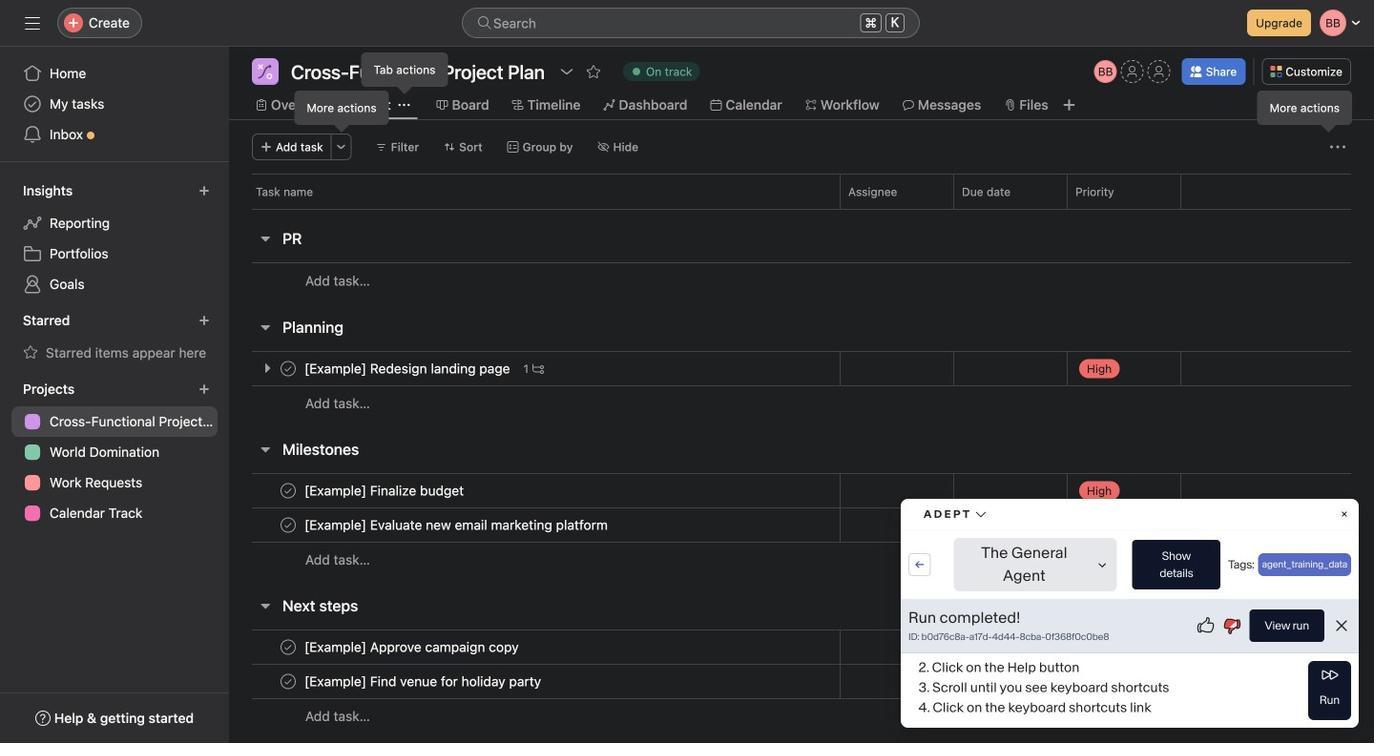 Task type: describe. For each thing, give the bounding box(es) containing it.
[example] redesign landing page cell
[[229, 351, 840, 387]]

1 mark complete image from the top
[[277, 357, 300, 380]]

collapse task list for this group image for [example] finalize budget cell
[[258, 442, 273, 457]]

mark complete checkbox for task name text box in [example] evaluate new email marketing platform cell
[[277, 514, 300, 537]]

header milestones tree grid
[[229, 473, 1374, 577]]

tab actions image
[[399, 99, 410, 111]]

[example] evaluate new email marketing platform cell
[[229, 508, 840, 543]]

mark complete image for task name text box inside the "[example] approve campaign copy" cell
[[277, 636, 300, 659]]

hide sidebar image
[[25, 15, 40, 31]]

0 horizontal spatial more actions image
[[336, 141, 347, 153]]

show options image
[[559, 64, 575, 79]]

mark complete image for task name text box in the the [example] find venue for holiday party cell
[[277, 671, 300, 693]]

mark complete checkbox inside [example] redesign landing page cell
[[277, 357, 300, 380]]

add items to starred image
[[199, 315, 210, 326]]

manage project members image
[[1094, 60, 1117, 83]]

task name text field for [example] finalize budget cell
[[301, 482, 470, 501]]

mark complete checkbox for task name text box within [example] finalize budget cell
[[277, 480, 300, 503]]

header next steps tree grid
[[229, 630, 1374, 734]]

1 subtask image
[[533, 363, 544, 375]]

task name text field for the [example] find venue for holiday party cell
[[301, 672, 547, 692]]

[example] find venue for holiday party cell
[[229, 664, 840, 700]]

task name text field for "[example] approve campaign copy" cell
[[301, 638, 525, 657]]

insights element
[[0, 174, 229, 304]]

[example] approve campaign copy cell
[[229, 630, 840, 665]]

header planning tree grid
[[229, 351, 1374, 421]]



Task type: vqa. For each thing, say whether or not it's contained in the screenshot.
meeting
no



Task type: locate. For each thing, give the bounding box(es) containing it.
1 vertical spatial mark complete image
[[277, 636, 300, 659]]

3 mark complete checkbox from the top
[[277, 671, 300, 693]]

mark complete checkbox for task name text box inside the "[example] approve campaign copy" cell
[[277, 636, 300, 659]]

1 mark complete checkbox from the top
[[277, 480, 300, 503]]

collapse task list for this group image
[[258, 442, 273, 457], [258, 598, 273, 614]]

None field
[[462, 8, 920, 38]]

add tab image
[[1062, 97, 1077, 113]]

mark complete image
[[277, 357, 300, 380], [277, 514, 300, 537]]

more actions image
[[1331, 139, 1346, 155], [336, 141, 347, 153]]

1 horizontal spatial more actions image
[[1331, 139, 1346, 155]]

2 mark complete image from the top
[[277, 514, 300, 537]]

mark complete image
[[277, 480, 300, 503], [277, 636, 300, 659], [277, 671, 300, 693]]

3 mark complete image from the top
[[277, 671, 300, 693]]

1 vertical spatial collapse task list for this group image
[[258, 320, 273, 335]]

Task name text field
[[301, 359, 516, 378]]

1 vertical spatial mark complete checkbox
[[277, 514, 300, 537]]

1 mark complete checkbox from the top
[[277, 357, 300, 380]]

1 collapse task list for this group image from the top
[[258, 442, 273, 457]]

projects element
[[0, 372, 229, 533]]

0 vertical spatial collapse task list for this group image
[[258, 442, 273, 457]]

line_and_symbols image
[[258, 64, 273, 79]]

0 vertical spatial mark complete image
[[277, 480, 300, 503]]

expand subtask list for the task [example] redesign landing page image
[[260, 361, 275, 376]]

mark complete checkbox inside "[example] approve campaign copy" cell
[[277, 636, 300, 659]]

2 mark complete image from the top
[[277, 636, 300, 659]]

2 vertical spatial mark complete checkbox
[[277, 671, 300, 693]]

new insights image
[[199, 185, 210, 197]]

1 vertical spatial collapse task list for this group image
[[258, 598, 273, 614]]

task name text field for [example] evaluate new email marketing platform cell
[[301, 516, 614, 535]]

1 task name text field from the top
[[301, 482, 470, 501]]

starred element
[[0, 304, 229, 372]]

mark complete checkbox inside the [example] find venue for holiday party cell
[[277, 671, 300, 693]]

2 task name text field from the top
[[301, 516, 614, 535]]

mark complete checkbox inside [example] evaluate new email marketing platform cell
[[277, 514, 300, 537]]

0 vertical spatial mark complete checkbox
[[277, 357, 300, 380]]

Task name text field
[[301, 482, 470, 501], [301, 516, 614, 535], [301, 638, 525, 657], [301, 672, 547, 692]]

Mark complete checkbox
[[277, 480, 300, 503], [277, 514, 300, 537]]

mark complete image for task name text box within [example] finalize budget cell
[[277, 480, 300, 503]]

None text field
[[286, 58, 550, 85]]

mark complete checkbox for task name text box in the the [example] find venue for holiday party cell
[[277, 671, 300, 693]]

new project or portfolio image
[[199, 384, 210, 395]]

0 vertical spatial mark complete image
[[277, 357, 300, 380]]

1 collapse task list for this group image from the top
[[258, 231, 273, 246]]

global element
[[0, 47, 229, 161]]

mark complete image inside the [example] find venue for holiday party cell
[[277, 671, 300, 693]]

mark complete image inside [example] finalize budget cell
[[277, 480, 300, 503]]

[example] finalize budget cell
[[229, 473, 840, 509]]

collapse task list for this group image for "[example] approve campaign copy" cell
[[258, 598, 273, 614]]

Mark complete checkbox
[[277, 357, 300, 380], [277, 636, 300, 659], [277, 671, 300, 693]]

4 task name text field from the top
[[301, 672, 547, 692]]

mark complete image inside [example] evaluate new email marketing platform cell
[[277, 514, 300, 537]]

tooltip
[[362, 53, 447, 92], [295, 92, 388, 130], [1259, 92, 1352, 130]]

task name text field inside the [example] find venue for holiday party cell
[[301, 672, 547, 692]]

1 mark complete image from the top
[[277, 480, 300, 503]]

2 collapse task list for this group image from the top
[[258, 598, 273, 614]]

3 task name text field from the top
[[301, 638, 525, 657]]

row
[[229, 174, 1374, 209], [252, 208, 1352, 210], [229, 262, 1374, 299], [229, 351, 1374, 387], [229, 386, 1374, 421], [229, 473, 1374, 509], [229, 508, 1374, 543], [229, 542, 1374, 577], [229, 630, 1374, 665], [229, 664, 1374, 700], [229, 699, 1374, 734]]

task name text field inside "[example] approve campaign copy" cell
[[301, 638, 525, 657]]

Search tasks, projects, and more text field
[[462, 8, 920, 38]]

task name text field inside [example] finalize budget cell
[[301, 482, 470, 501]]

1 vertical spatial mark complete checkbox
[[277, 636, 300, 659]]

2 collapse task list for this group image from the top
[[258, 320, 273, 335]]

task name text field inside [example] evaluate new email marketing platform cell
[[301, 516, 614, 535]]

mark complete image inside "[example] approve campaign copy" cell
[[277, 636, 300, 659]]

0 vertical spatial mark complete checkbox
[[277, 480, 300, 503]]

2 vertical spatial mark complete image
[[277, 671, 300, 693]]

2 mark complete checkbox from the top
[[277, 636, 300, 659]]

add to starred image
[[586, 64, 601, 79]]

1 vertical spatial mark complete image
[[277, 514, 300, 537]]

0 vertical spatial collapse task list for this group image
[[258, 231, 273, 246]]

collapse task list for this group image
[[258, 231, 273, 246], [258, 320, 273, 335]]

2 mark complete checkbox from the top
[[277, 514, 300, 537]]

mark complete checkbox inside [example] finalize budget cell
[[277, 480, 300, 503]]



